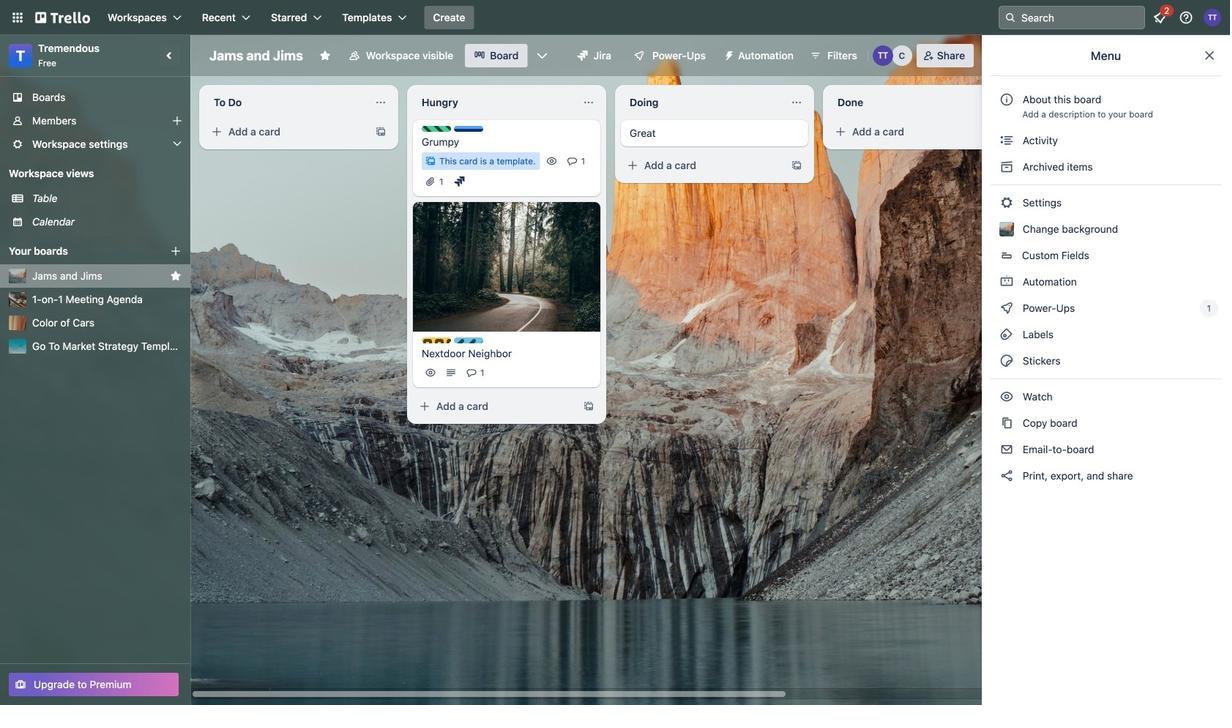 Task type: describe. For each thing, give the bounding box(es) containing it.
jira icon image
[[578, 51, 588, 61]]

1 sm image from the top
[[1000, 275, 1015, 289]]

2 vertical spatial create from template… image
[[583, 401, 595, 412]]

2 sm image from the top
[[1000, 354, 1015, 369]]

4 sm image from the top
[[1000, 469, 1015, 484]]

back to home image
[[35, 6, 90, 29]]

2 horizontal spatial create from template… image
[[791, 160, 803, 171]]

customize views image
[[535, 48, 550, 63]]

search image
[[1005, 12, 1017, 23]]

your boards with 4 items element
[[9, 243, 148, 260]]

workspace navigation collapse icon image
[[160, 45, 180, 66]]

0 horizontal spatial create from template… image
[[375, 126, 387, 138]]

3 sm image from the top
[[1000, 443, 1015, 457]]

Search field
[[1017, 7, 1145, 28]]

chestercheeetah (chestercheeetah) image
[[892, 45, 913, 66]]

color: green, title: none image
[[422, 126, 451, 132]]



Task type: locate. For each thing, give the bounding box(es) containing it.
starred icon image
[[170, 270, 182, 282]]

open information menu image
[[1180, 10, 1194, 25]]

1 horizontal spatial create from template… image
[[583, 401, 595, 412]]

terry turtle (terryturtle) image
[[873, 45, 894, 66]]

color: yellow, title: none image
[[422, 338, 451, 344]]

create from template… image
[[375, 126, 387, 138], [791, 160, 803, 171], [583, 401, 595, 412]]

add board image
[[170, 245, 182, 257]]

None text field
[[413, 91, 577, 114], [621, 91, 785, 114], [413, 91, 577, 114], [621, 91, 785, 114]]

sm image
[[718, 44, 739, 64], [1000, 133, 1015, 148], [1000, 160, 1015, 174], [452, 174, 467, 189], [1000, 196, 1015, 210], [1000, 301, 1015, 316], [1000, 328, 1015, 342], [1000, 390, 1015, 404], [1000, 416, 1015, 431]]

1 vertical spatial create from template… image
[[791, 160, 803, 171]]

Board name text field
[[202, 44, 311, 67]]

color: blue, title: none image
[[454, 126, 484, 132]]

terry turtle (terryturtle) image
[[1205, 9, 1222, 26]]

color: sky, title: "flying cars" element
[[454, 338, 484, 344]]

primary element
[[0, 0, 1231, 35]]

2 notifications image
[[1152, 9, 1169, 26]]

0 vertical spatial create from template… image
[[375, 126, 387, 138]]

star or unstar board image
[[319, 50, 331, 62]]

sm image
[[1000, 275, 1015, 289], [1000, 354, 1015, 369], [1000, 443, 1015, 457], [1000, 469, 1015, 484]]

None text field
[[205, 91, 369, 114], [829, 91, 994, 114], [205, 91, 369, 114], [829, 91, 994, 114]]



Task type: vqa. For each thing, say whether or not it's contained in the screenshot.
search image
yes



